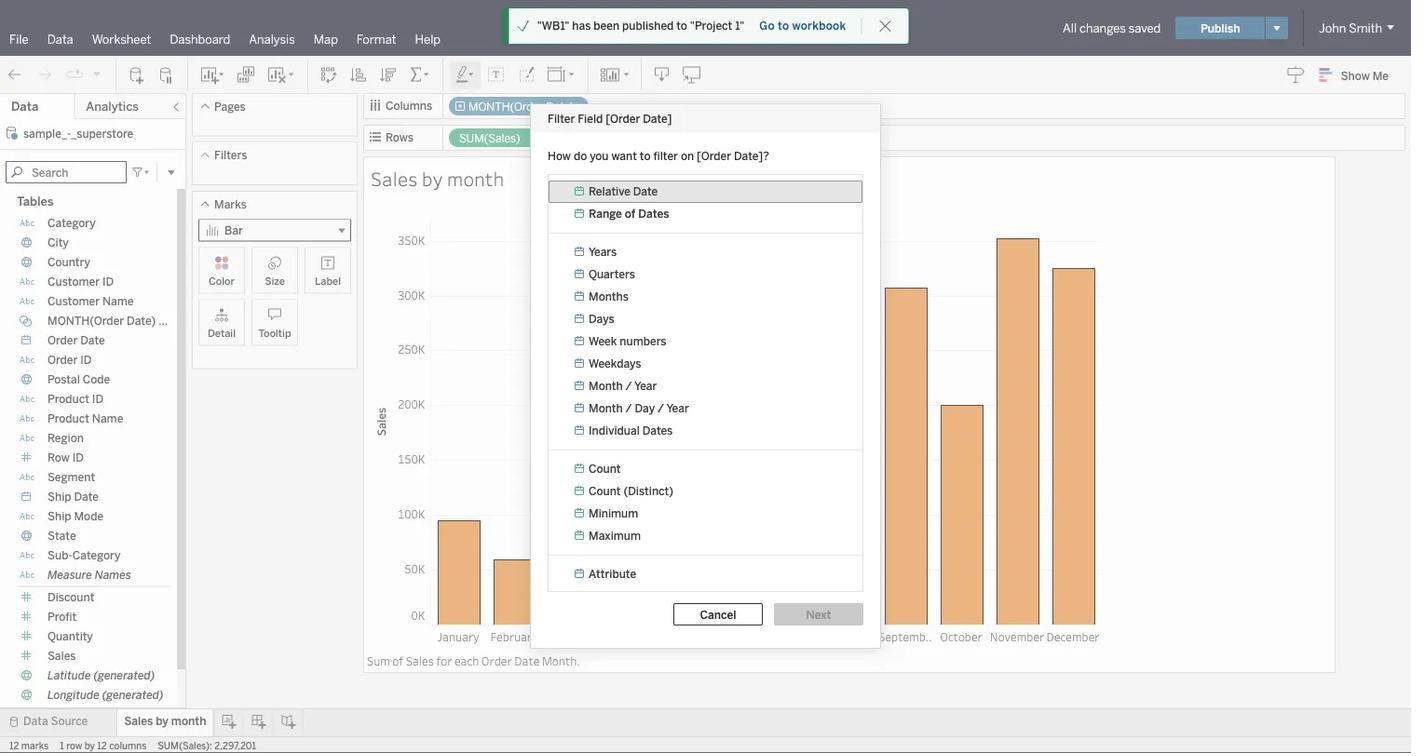 Task type: describe. For each thing, give the bounding box(es) containing it.
swap rows and columns image
[[320, 66, 338, 84]]

list box inside filter field [order date] dialog
[[548, 174, 863, 592]]

quarters
[[589, 268, 635, 281]]

order down date]?
[[737, 202, 767, 217]]

wb1
[[726, 19, 757, 37]]

filter
[[548, 112, 575, 126]]

month / day / year
[[589, 402, 689, 415]]

1 vertical spatial sales by month
[[124, 715, 206, 728]]

November, Month of Order Date. Press Space to toggle selection. Press Escape to go back to the left margin. Use arrow keys to navigate headers text field
[[989, 626, 1045, 646]]

open and edit this workbook in tableau desktop image
[[683, 66, 701, 84]]

label
[[315, 275, 341, 287]]

publish button
[[1176, 17, 1265, 39]]

state
[[48, 530, 76, 543]]

maximum
[[589, 530, 641, 543]]

range
[[589, 207, 622, 221]]

customer for customer id
[[48, 275, 100, 289]]

totals image
[[409, 66, 431, 84]]

id for order id
[[80, 354, 92, 367]]

duplicate image
[[237, 66, 255, 84]]

undo image
[[6, 66, 24, 84]]

data source
[[23, 715, 88, 728]]

name for product name
[[92, 412, 123, 426]]

john smith
[[1319, 20, 1382, 35]]

next button
[[774, 604, 863, 626]]

all
[[1063, 20, 1077, 35]]

2 12 from the left
[[97, 741, 107, 752]]

show me
[[1341, 69, 1389, 82]]

size
[[265, 275, 285, 287]]

12 marks
[[9, 741, 49, 752]]

been
[[594, 19, 620, 33]]

color
[[209, 275, 235, 287]]

want
[[611, 150, 637, 163]]

0 vertical spatial [order
[[606, 112, 640, 126]]

filter field [order date] dialog
[[531, 105, 880, 648]]

show/hide cards image
[[600, 66, 630, 84]]

of for range
[[625, 207, 636, 221]]

names
[[95, 569, 131, 582]]

next
[[806, 608, 831, 622]]

draft
[[684, 21, 710, 35]]

month(order for month(order date)
[[469, 100, 544, 114]]

1 horizontal spatial replay animation image
[[91, 68, 102, 79]]

February, Month of Order Date. Press Space to toggle selection. Press Escape to go back to the left margin. Use arrow keys to navigate headers text field
[[486, 626, 542, 646]]

1 vertical spatial category
[[72, 549, 121, 563]]

"wb1" has been published to "project 1" alert
[[537, 18, 745, 34]]

sub-
[[48, 549, 72, 563]]

go to workbook
[[759, 19, 846, 33]]

individual dates
[[589, 424, 673, 438]]

month(order for month(order date) set
[[48, 314, 124, 328]]

sample_-_superstore
[[23, 127, 133, 140]]

sum of sales for each order date month.
[[367, 653, 580, 669]]

ship for ship date
[[48, 490, 71, 504]]

customer for customer name
[[48, 295, 100, 308]]

months
[[589, 290, 629, 304]]

1 vertical spatial dates
[[642, 424, 673, 438]]

row id
[[48, 451, 84, 465]]

tooltip
[[258, 327, 291, 340]]

0 horizontal spatial replay animation image
[[65, 65, 84, 84]]

code
[[83, 373, 110, 387]]

how
[[548, 150, 571, 163]]

show mark labels image
[[487, 66, 506, 84]]

tables
[[17, 194, 54, 209]]

detail
[[208, 327, 236, 340]]

ship date
[[48, 490, 99, 504]]

1 vertical spatial year
[[667, 402, 689, 415]]

fit image
[[547, 66, 577, 84]]

columns
[[386, 99, 432, 113]]

product name
[[48, 412, 123, 426]]

0 horizontal spatial order date
[[48, 334, 105, 347]]

source
[[51, 715, 88, 728]]

1 horizontal spatial sales by month
[[371, 166, 504, 191]]

new data source image
[[128, 66, 146, 84]]

sum(sales):
[[158, 741, 212, 752]]

id for product id
[[92, 393, 103, 406]]

saved
[[1129, 20, 1161, 35]]

quantity
[[48, 630, 93, 644]]

_superstore
[[71, 127, 133, 140]]

field
[[578, 112, 603, 126]]

date inside dialog
[[633, 185, 658, 198]]

month / year
[[589, 380, 657, 393]]

filters
[[214, 149, 247, 162]]

marks
[[21, 741, 49, 752]]

product id
[[48, 393, 103, 406]]

how do you want to filter on [order date]?
[[548, 150, 769, 163]]

each
[[454, 653, 479, 669]]

highlight image
[[455, 66, 476, 84]]

week numbers
[[589, 335, 667, 348]]

pause auto updates image
[[157, 66, 176, 84]]

count for count
[[589, 462, 621, 476]]

has
[[572, 19, 591, 33]]

postal
[[48, 373, 80, 387]]

Search text field
[[6, 161, 127, 184]]

row
[[66, 741, 82, 752]]

publish
[[1201, 21, 1240, 35]]

1
[[60, 741, 64, 752]]

set
[[158, 314, 176, 328]]

day
[[635, 402, 655, 415]]

1 vertical spatial month
[[171, 715, 206, 728]]

download image
[[653, 66, 672, 84]]

map
[[314, 32, 338, 47]]

0 vertical spatial year
[[634, 380, 657, 393]]

sorted descending by sum of sales within order date month image
[[379, 66, 398, 84]]

1 12 from the left
[[9, 741, 19, 752]]

changes
[[1080, 20, 1126, 35]]

redo image
[[35, 66, 54, 84]]

month.
[[542, 653, 580, 669]]

show
[[1341, 69, 1370, 82]]

order id
[[48, 354, 92, 367]]

sorted ascending by sum of sales within order date month image
[[349, 66, 368, 84]]

sum(sales)
[[459, 132, 520, 145]]

success image
[[517, 20, 530, 33]]

marks
[[214, 197, 247, 211]]

measure names
[[48, 569, 131, 582]]

to for how do you want to filter on [order date]?
[[640, 150, 651, 163]]

format workbook image
[[517, 66, 536, 84]]

relative
[[589, 185, 630, 198]]

help
[[415, 32, 441, 47]]

show me button
[[1311, 61, 1406, 89]]

relative date
[[589, 185, 658, 198]]

weekdays
[[589, 357, 641, 371]]

published
[[622, 19, 674, 33]]



Task type: locate. For each thing, give the bounding box(es) containing it.
date)
[[546, 100, 574, 114], [127, 314, 156, 328]]

you
[[590, 150, 609, 163]]

week
[[589, 335, 617, 348]]

to
[[677, 19, 687, 33], [778, 19, 789, 33], [640, 150, 651, 163]]

2 vertical spatial data
[[23, 715, 48, 728]]

2,297,201
[[215, 741, 256, 752]]

0 horizontal spatial by
[[84, 741, 95, 752]]

by down columns
[[422, 166, 443, 191]]

1 vertical spatial name
[[92, 412, 123, 426]]

0 horizontal spatial to
[[640, 150, 651, 163]]

1 ship from the top
[[48, 490, 71, 504]]

replay animation image up analytics
[[91, 68, 102, 79]]

0 horizontal spatial sales by month
[[124, 715, 206, 728]]

1 month from the top
[[589, 380, 623, 393]]

1 product from the top
[[48, 393, 89, 406]]

filter field [order date]
[[548, 112, 672, 126]]

month up individual
[[589, 402, 623, 415]]

year right the "day"
[[667, 402, 689, 415]]

month down weekdays
[[589, 380, 623, 393]]

product down postal
[[48, 393, 89, 406]]

dates down relative date
[[638, 207, 669, 221]]

data guide image
[[1287, 65, 1306, 84]]

id up postal code
[[80, 354, 92, 367]]

collapse image
[[170, 102, 182, 113]]

orders
[[48, 708, 83, 722]]

date
[[633, 185, 658, 198], [770, 202, 795, 217], [80, 334, 105, 347], [74, 490, 99, 504], [514, 653, 540, 669]]

(count)
[[85, 708, 126, 722]]

individual
[[589, 424, 640, 438]]

month(order down show mark labels image
[[469, 100, 544, 114]]

customer down country
[[48, 275, 100, 289]]

years
[[589, 245, 617, 259]]

0 vertical spatial of
[[625, 207, 636, 221]]

data down undo image
[[11, 99, 38, 114]]

customer down customer id
[[48, 295, 100, 308]]

order up order id
[[48, 334, 78, 347]]

name up month(order date) set
[[102, 295, 134, 308]]

0 horizontal spatial 12
[[9, 741, 19, 752]]

sales by month up sum(sales):
[[124, 715, 206, 728]]

0 vertical spatial dates
[[638, 207, 669, 221]]

1 horizontal spatial month(order
[[469, 100, 544, 114]]

dates down the "day"
[[642, 424, 673, 438]]

1 vertical spatial ship
[[48, 510, 71, 524]]

data up the redo icon
[[47, 32, 73, 47]]

count up count (distinct)
[[589, 462, 621, 476]]

0 horizontal spatial of
[[393, 653, 403, 669]]

/ for year
[[626, 380, 632, 393]]

new worksheet image
[[199, 66, 225, 84]]

month
[[589, 380, 623, 393], [589, 402, 623, 415]]

2 ship from the top
[[48, 510, 71, 524]]

[order right field
[[606, 112, 640, 126]]

category up "measure names"
[[72, 549, 121, 563]]

cancel
[[700, 608, 736, 622]]

2 product from the top
[[48, 412, 89, 426]]

to right go on the top of the page
[[778, 19, 789, 33]]

0 vertical spatial date)
[[546, 100, 574, 114]]

sales by month
[[371, 166, 504, 191], [124, 715, 206, 728]]

1 vertical spatial month
[[589, 402, 623, 415]]

month for month / day / year
[[589, 402, 623, 415]]

analytics
[[86, 99, 139, 114]]

name for customer name
[[102, 295, 134, 308]]

list box containing relative date
[[548, 174, 863, 592]]

0 vertical spatial customer
[[48, 275, 100, 289]]

0 vertical spatial month
[[447, 166, 504, 191]]

by
[[422, 166, 443, 191], [156, 715, 168, 728], [84, 741, 95, 752]]

0 vertical spatial month(order
[[469, 100, 544, 114]]

0 vertical spatial category
[[48, 217, 96, 230]]

columns
[[109, 741, 147, 752]]

sum(sales): 2,297,201
[[158, 741, 256, 752]]

clear sheet image
[[266, 66, 296, 84]]

analysis
[[249, 32, 295, 47]]

1 vertical spatial order date
[[48, 334, 105, 347]]

1 customer from the top
[[48, 275, 100, 289]]

minimum
[[589, 507, 638, 521]]

order right each
[[481, 653, 512, 669]]

go
[[759, 19, 775, 33]]

12 left 'marks'
[[9, 741, 19, 752]]

(generated) for longitude (generated)
[[102, 689, 164, 702]]

filter
[[653, 150, 678, 163]]

id down code
[[92, 393, 103, 406]]

/ left the "day"
[[626, 402, 632, 415]]

go to workbook link
[[758, 18, 847, 34]]

replay animation image right the redo icon
[[65, 65, 84, 84]]

days
[[589, 313, 614, 326]]

segment
[[48, 471, 95, 484]]

for
[[436, 653, 452, 669]]

sales up columns
[[124, 715, 153, 728]]

name down product id
[[92, 412, 123, 426]]

replay animation image
[[65, 65, 84, 84], [91, 68, 102, 79]]

1 vertical spatial by
[[156, 715, 168, 728]]

of down relative date
[[625, 207, 636, 221]]

1 horizontal spatial 12
[[97, 741, 107, 752]]

product for product id
[[48, 393, 89, 406]]

id up customer name
[[102, 275, 114, 289]]

1 vertical spatial of
[[393, 653, 403, 669]]

2 customer from the top
[[48, 295, 100, 308]]

1 horizontal spatial date)
[[546, 100, 574, 114]]

month down sum(sales) in the top of the page
[[447, 166, 504, 191]]

order date up order id
[[48, 334, 105, 347]]

date]
[[643, 112, 672, 126]]

me
[[1373, 69, 1389, 82]]

to left filter
[[640, 150, 651, 163]]

profit
[[48, 611, 77, 624]]

0 vertical spatial product
[[48, 393, 89, 406]]

1 vertical spatial count
[[589, 485, 621, 498]]

date) left set
[[127, 314, 156, 328]]

orders (count)
[[48, 708, 126, 722]]

0 vertical spatial name
[[102, 295, 134, 308]]

0 horizontal spatial year
[[634, 380, 657, 393]]

(distinct)
[[624, 485, 673, 498]]

smith
[[1349, 20, 1382, 35]]

customer name
[[48, 295, 134, 308]]

id for customer id
[[102, 275, 114, 289]]

latitude
[[48, 669, 91, 683]]

"wb1"
[[537, 19, 570, 33]]

1 horizontal spatial order date
[[737, 202, 795, 217]]

attribute
[[589, 568, 636, 581]]

row
[[48, 451, 70, 465]]

order up postal
[[48, 354, 78, 367]]

1 vertical spatial (generated)
[[102, 689, 164, 702]]

data
[[47, 32, 73, 47], [11, 99, 38, 114], [23, 715, 48, 728]]

sales by month down rows
[[371, 166, 504, 191]]

October, Month of Order Date. Press Space to toggle selection. Press Escape to go back to the left margin. Use arrow keys to navigate headers text field
[[933, 626, 989, 646]]

September, Month of Order Date. Press Space to toggle selection. Press Escape to go back to the left margin. Use arrow keys to navigate headers text field
[[877, 626, 933, 646]]

0 horizontal spatial date)
[[127, 314, 156, 328]]

January, Month of Order Date. Press Space to toggle selection. Press Escape to go back to the left margin. Use arrow keys to navigate headers text field
[[430, 626, 486, 646]]

pages
[[214, 100, 246, 113]]

data up 'marks'
[[23, 715, 48, 728]]

count (distinct)
[[589, 485, 673, 498]]

product
[[48, 393, 89, 406], [48, 412, 89, 426]]

0 vertical spatial month
[[589, 380, 623, 393]]

0 vertical spatial ship
[[48, 490, 71, 504]]

month(order date) set
[[48, 314, 176, 328]]

year up the "day"
[[634, 380, 657, 393]]

1 horizontal spatial by
[[156, 715, 168, 728]]

1 horizontal spatial of
[[625, 207, 636, 221]]

of for sum
[[393, 653, 403, 669]]

ship for ship mode
[[48, 510, 71, 524]]

do
[[574, 150, 587, 163]]

of
[[625, 207, 636, 221], [393, 653, 403, 669]]

month up sum(sales):
[[171, 715, 206, 728]]

(generated) up (count)
[[102, 689, 164, 702]]

sales left for
[[406, 653, 434, 669]]

product up region
[[48, 412, 89, 426]]

(generated)
[[94, 669, 155, 683], [102, 689, 164, 702]]

marks. press enter to open the view data window.. use arrow keys to navigate data visualization elements. image
[[430, 219, 1101, 626]]

1 count from the top
[[589, 462, 621, 476]]

0 horizontal spatial month(order
[[48, 314, 124, 328]]

category up the city
[[48, 217, 96, 230]]

date) for month(order date) set
[[127, 314, 156, 328]]

sum
[[367, 653, 390, 669]]

to left "project
[[677, 19, 687, 33]]

workbook
[[792, 19, 846, 33]]

count for count (distinct)
[[589, 485, 621, 498]]

1 vertical spatial customer
[[48, 295, 100, 308]]

sample_-
[[23, 127, 71, 140]]

order date
[[737, 202, 795, 217], [48, 334, 105, 347]]

count up minimum
[[589, 485, 621, 498]]

postal code
[[48, 373, 110, 387]]

1 vertical spatial date)
[[127, 314, 156, 328]]

id right row
[[72, 451, 84, 465]]

mode
[[74, 510, 104, 524]]

name
[[102, 295, 134, 308], [92, 412, 123, 426]]

id for row id
[[72, 451, 84, 465]]

1 horizontal spatial year
[[667, 402, 689, 415]]

0 horizontal spatial month
[[171, 715, 206, 728]]

1 vertical spatial [order
[[697, 150, 731, 163]]

0 vertical spatial (generated)
[[94, 669, 155, 683]]

to for "wb1" has been published to "project 1"
[[677, 19, 687, 33]]

category
[[48, 217, 96, 230], [72, 549, 121, 563]]

(generated) for latitude (generated)
[[94, 669, 155, 683]]

[order
[[606, 112, 640, 126], [697, 150, 731, 163]]

"wb1" has been published to "project 1"
[[537, 19, 745, 33]]

by up sum(sales):
[[156, 715, 168, 728]]

1 horizontal spatial month
[[447, 166, 504, 191]]

on
[[681, 150, 694, 163]]

/ up the month / day / year
[[626, 380, 632, 393]]

dashboard
[[170, 32, 230, 47]]

of right sum
[[393, 653, 403, 669]]

(generated) up longitude (generated)
[[94, 669, 155, 683]]

ship down segment
[[48, 490, 71, 504]]

date]?
[[734, 150, 769, 163]]

2 horizontal spatial by
[[422, 166, 443, 191]]

12 left columns
[[97, 741, 107, 752]]

2 horizontal spatial to
[[778, 19, 789, 33]]

to inside filter field [order date] dialog
[[640, 150, 651, 163]]

0 vertical spatial sales by month
[[371, 166, 504, 191]]

of inside filter field [order date] dialog
[[625, 207, 636, 221]]

product for product name
[[48, 412, 89, 426]]

to inside alert
[[677, 19, 687, 33]]

1 vertical spatial data
[[11, 99, 38, 114]]

measure
[[48, 569, 92, 582]]

ship up the state
[[48, 510, 71, 524]]

1 horizontal spatial to
[[677, 19, 687, 33]]

sales up latitude
[[48, 650, 76, 663]]

sales down rows
[[371, 166, 418, 191]]

by right "row"
[[84, 741, 95, 752]]

1 vertical spatial month(order
[[48, 314, 124, 328]]

2 month from the top
[[589, 402, 623, 415]]

[order right on
[[697, 150, 731, 163]]

date) down fit image at the left top of page
[[546, 100, 574, 114]]

/ for day
[[626, 402, 632, 415]]

month for month / year
[[589, 380, 623, 393]]

order date down date]?
[[737, 202, 795, 217]]

1 horizontal spatial [order
[[697, 150, 731, 163]]

2 count from the top
[[589, 485, 621, 498]]

December, Month of Order Date. Press Space to toggle selection. Press Escape to go back to the left margin. Use arrow keys to navigate headers text field
[[1045, 626, 1101, 646]]

id
[[102, 275, 114, 289], [80, 354, 92, 367], [92, 393, 103, 406], [72, 451, 84, 465]]

longitude
[[48, 689, 99, 702]]

1 row by 12 columns
[[60, 741, 147, 752]]

2 vertical spatial by
[[84, 741, 95, 752]]

longitude (generated)
[[48, 689, 164, 702]]

0 vertical spatial by
[[422, 166, 443, 191]]

0 vertical spatial data
[[47, 32, 73, 47]]

city
[[48, 236, 69, 250]]

0 vertical spatial count
[[589, 462, 621, 476]]

0 vertical spatial order date
[[737, 202, 795, 217]]

1"
[[735, 19, 745, 33]]

/ right the "day"
[[658, 402, 664, 415]]

0 horizontal spatial [order
[[606, 112, 640, 126]]

month(order down customer name
[[48, 314, 124, 328]]

region
[[48, 432, 84, 445]]

list box
[[548, 174, 863, 592]]

"project
[[690, 19, 732, 33]]

month(order date)
[[469, 100, 574, 114]]

date) for month(order date)
[[546, 100, 574, 114]]

numbers
[[620, 335, 667, 348]]

1 vertical spatial product
[[48, 412, 89, 426]]



Task type: vqa. For each thing, say whether or not it's contained in the screenshot.
the right your
no



